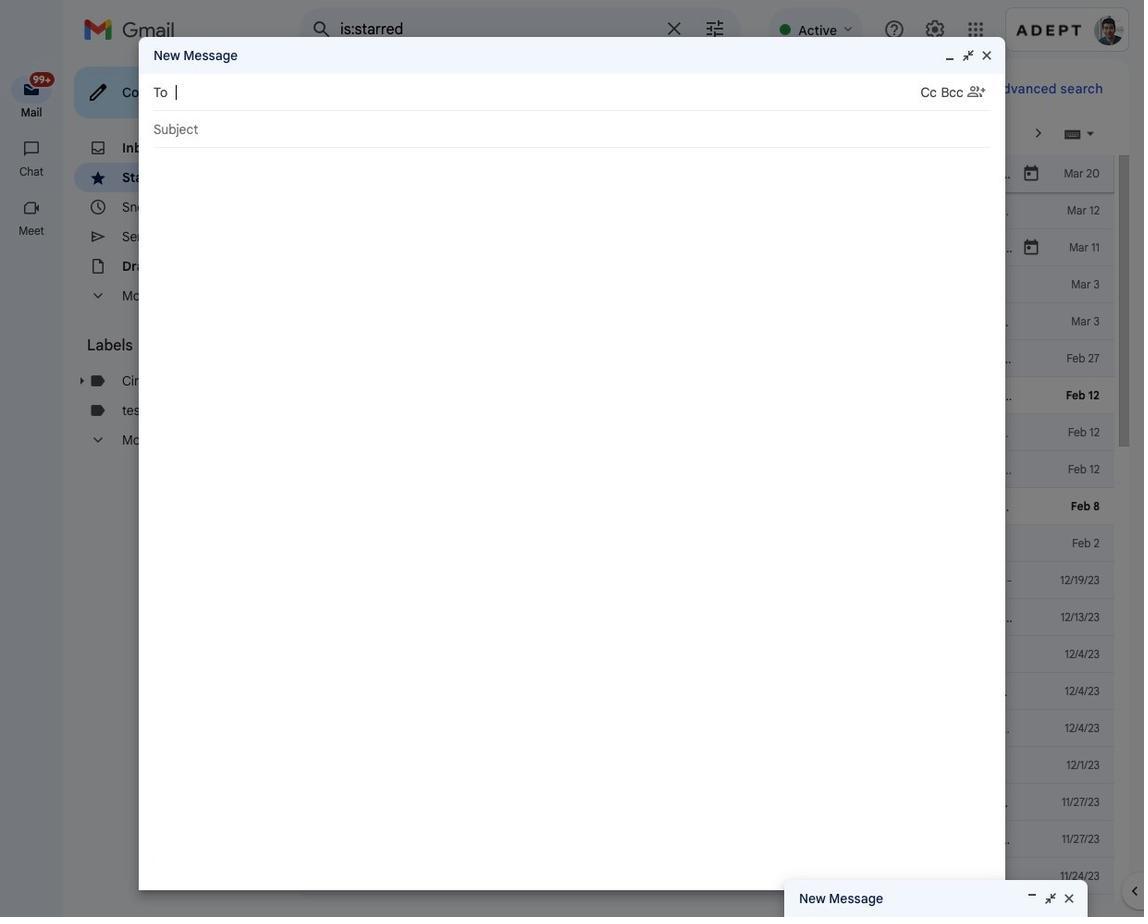 Task type: locate. For each thing, give the bounding box(es) containing it.
16 row from the top
[[300, 710, 1115, 747]]

pop out image left close image
[[1043, 892, 1058, 907]]

pop out image left close icon
[[961, 48, 976, 63]]

3 row from the top
[[300, 229, 1144, 266]]

Search in mail search field
[[300, 7, 741, 52]]

0 horizontal spatial minimize image
[[943, 48, 957, 63]]

navigation
[[0, 59, 65, 918]]

0 vertical spatial pop out image
[[961, 48, 976, 63]]

clear search image
[[656, 10, 693, 47]]

1 horizontal spatial pop out image
[[1043, 892, 1058, 907]]

13 row from the top
[[300, 599, 1115, 636]]

row
[[300, 155, 1144, 192], [300, 192, 1115, 229], [300, 229, 1144, 266], [300, 266, 1144, 303], [300, 303, 1144, 340], [300, 340, 1115, 377], [300, 377, 1144, 414], [300, 414, 1115, 451], [300, 451, 1115, 488], [300, 488, 1115, 525], [300, 525, 1144, 562], [300, 562, 1115, 599], [300, 599, 1115, 636], [300, 636, 1115, 673], [300, 673, 1144, 710], [300, 710, 1115, 747], [300, 747, 1115, 784], [300, 784, 1130, 821], [300, 821, 1115, 858], [300, 858, 1144, 895], [300, 895, 1115, 918]]

1 horizontal spatial minimize image
[[1025, 892, 1040, 907]]

7 row from the top
[[300, 377, 1144, 414]]

10 row from the top
[[300, 488, 1115, 525]]

minimize image left close image
[[1025, 892, 1040, 907]]

1 vertical spatial pop out image
[[1043, 892, 1058, 907]]

1 vertical spatial minimize image
[[1025, 892, 1040, 907]]

minimize image down settings icon
[[943, 48, 957, 63]]

14 row from the top
[[300, 636, 1115, 673]]

0 vertical spatial minimize image
[[943, 48, 957, 63]]

heading
[[0, 105, 63, 120], [0, 165, 63, 179], [0, 224, 63, 239], [87, 337, 263, 355]]

Subject field
[[154, 120, 991, 139]]

0 horizontal spatial pop out image
[[961, 48, 976, 63]]

To recipients text field
[[176, 76, 921, 109]]

dialog
[[139, 37, 1006, 891]]

older image
[[1030, 124, 1048, 142]]

9 row from the top
[[300, 451, 1115, 488]]

close image
[[1062, 892, 1077, 907]]

pop out image
[[961, 48, 976, 63], [1043, 892, 1058, 907]]

pop out image for close image
[[1043, 892, 1058, 907]]

minimize image
[[943, 48, 957, 63], [1025, 892, 1040, 907]]

minimize image for close image
[[1025, 892, 1040, 907]]

minimize image for close icon
[[943, 48, 957, 63]]



Task type: vqa. For each thing, say whether or not it's contained in the screenshot.
have
no



Task type: describe. For each thing, give the bounding box(es) containing it.
gmail image
[[83, 11, 184, 48]]

4 row from the top
[[300, 266, 1144, 303]]

12 row from the top
[[300, 562, 1115, 599]]

1 row from the top
[[300, 155, 1144, 192]]

17 row from the top
[[300, 747, 1115, 784]]

6 row from the top
[[300, 340, 1115, 377]]

11 row from the top
[[300, 525, 1144, 562]]

advanced search options image
[[697, 10, 734, 47]]

18 row from the top
[[300, 784, 1130, 821]]

21 row from the top
[[300, 895, 1115, 918]]

pop out image for close icon
[[961, 48, 976, 63]]

5 row from the top
[[300, 303, 1144, 340]]

8 row from the top
[[300, 414, 1115, 451]]

15 row from the top
[[300, 673, 1144, 710]]

20 row from the top
[[300, 858, 1144, 895]]

close image
[[980, 48, 994, 63]]

19 row from the top
[[300, 821, 1115, 858]]

mail, 839 unread messages image
[[23, 76, 52, 94]]

search in mail image
[[305, 13, 339, 46]]

settings image
[[924, 19, 946, 41]]

2 row from the top
[[300, 192, 1115, 229]]



